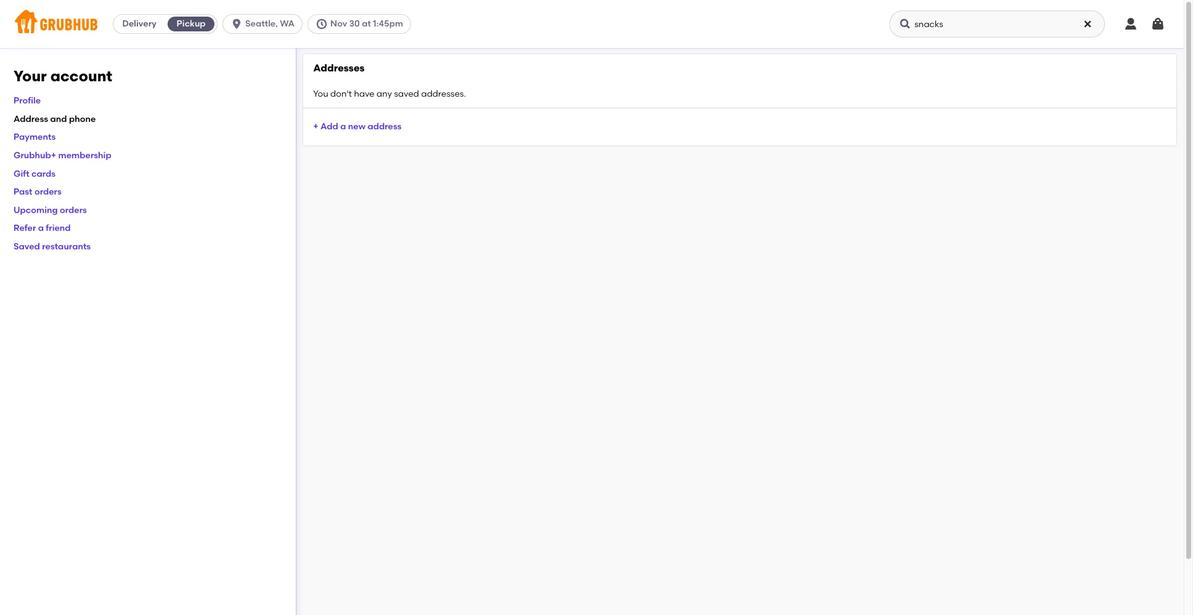 Task type: vqa. For each thing, say whether or not it's contained in the screenshot.
PROFILE LINK
yes



Task type: locate. For each thing, give the bounding box(es) containing it.
+ add a new address
[[313, 121, 402, 132]]

orders up upcoming orders link
[[34, 187, 62, 197]]

orders
[[34, 187, 62, 197], [60, 205, 87, 216]]

a
[[340, 121, 346, 132], [38, 223, 44, 234]]

1 vertical spatial a
[[38, 223, 44, 234]]

1 vertical spatial orders
[[60, 205, 87, 216]]

cards
[[31, 169, 56, 179]]

+ add a new address button
[[313, 116, 402, 138]]

main navigation navigation
[[0, 0, 1185, 48]]

at
[[362, 18, 371, 29]]

pickup
[[177, 18, 206, 29]]

grubhub+
[[14, 150, 56, 161]]

orders up friend
[[60, 205, 87, 216]]

0 vertical spatial orders
[[34, 187, 62, 197]]

0 horizontal spatial svg image
[[1083, 19, 1093, 29]]

upcoming
[[14, 205, 58, 216]]

1 horizontal spatial a
[[340, 121, 346, 132]]

a left new
[[340, 121, 346, 132]]

svg image
[[1124, 17, 1139, 31], [231, 18, 243, 30], [316, 18, 328, 30], [900, 18, 912, 30]]

profile link
[[14, 96, 41, 106]]

and
[[50, 114, 67, 124]]

payments link
[[14, 132, 56, 143]]

profile
[[14, 96, 41, 106]]

gift
[[14, 169, 29, 179]]

your account
[[14, 67, 112, 85]]

address and phone
[[14, 114, 96, 124]]

past orders
[[14, 187, 62, 197]]

svg image
[[1151, 17, 1166, 31], [1083, 19, 1093, 29]]

nov 30 at 1:45pm button
[[308, 14, 416, 34]]

a right refer
[[38, 223, 44, 234]]

any
[[377, 89, 392, 99]]

past orders link
[[14, 187, 62, 197]]

your
[[14, 67, 47, 85]]

addresses.
[[421, 89, 466, 99]]

0 vertical spatial a
[[340, 121, 346, 132]]

past
[[14, 187, 32, 197]]

friend
[[46, 223, 71, 234]]

address and phone link
[[14, 114, 96, 124]]

gift cards
[[14, 169, 56, 179]]

wa
[[280, 18, 295, 29]]

upcoming orders
[[14, 205, 87, 216]]

Search for food, convenience, alcohol... search field
[[890, 10, 1106, 38]]

address
[[368, 121, 402, 132]]

30
[[349, 18, 360, 29]]

addresses
[[313, 62, 365, 74]]

refer a friend link
[[14, 223, 71, 234]]

grubhub+ membership
[[14, 150, 111, 161]]

upcoming orders link
[[14, 205, 87, 216]]

saved restaurants
[[14, 242, 91, 252]]

delivery button
[[114, 14, 165, 34]]

orders for past orders
[[34, 187, 62, 197]]

have
[[354, 89, 375, 99]]



Task type: describe. For each thing, give the bounding box(es) containing it.
seattle,
[[245, 18, 278, 29]]

refer a friend
[[14, 223, 71, 234]]

grubhub+ membership link
[[14, 150, 111, 161]]

account
[[50, 67, 112, 85]]

+
[[313, 121, 319, 132]]

add
[[321, 121, 338, 132]]

a inside + add a new address button
[[340, 121, 346, 132]]

restaurants
[[42, 242, 91, 252]]

pickup button
[[165, 14, 217, 34]]

0 horizontal spatial a
[[38, 223, 44, 234]]

membership
[[58, 150, 111, 161]]

seattle, wa
[[245, 18, 295, 29]]

seattle, wa button
[[223, 14, 308, 34]]

svg image inside seattle, wa button
[[231, 18, 243, 30]]

1:45pm
[[373, 18, 403, 29]]

saved
[[14, 242, 40, 252]]

gift cards link
[[14, 169, 56, 179]]

svg image inside nov 30 at 1:45pm button
[[316, 18, 328, 30]]

delivery
[[122, 18, 156, 29]]

1 horizontal spatial svg image
[[1151, 17, 1166, 31]]

nov 30 at 1:45pm
[[330, 18, 403, 29]]

phone
[[69, 114, 96, 124]]

saved restaurants link
[[14, 242, 91, 252]]

saved
[[394, 89, 419, 99]]

refer
[[14, 223, 36, 234]]

you
[[313, 89, 329, 99]]

new
[[348, 121, 366, 132]]

don't
[[331, 89, 352, 99]]

address
[[14, 114, 48, 124]]

orders for upcoming orders
[[60, 205, 87, 216]]

nov
[[330, 18, 347, 29]]

you don't have any saved addresses.
[[313, 89, 466, 99]]

payments
[[14, 132, 56, 143]]



